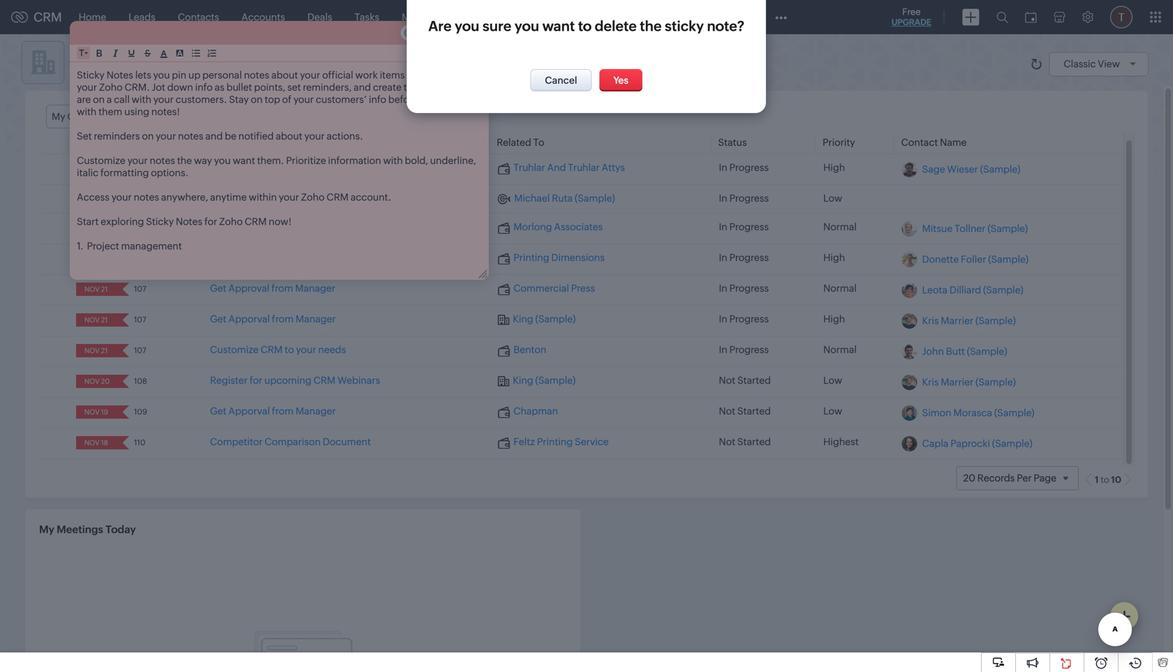 Task type: vqa. For each thing, say whether or not it's contained in the screenshot.


Task type: locate. For each thing, give the bounding box(es) containing it.
1 vertical spatial videos
[[260, 222, 291, 233]]

1 to 10
[[1095, 475, 1122, 485]]

0 vertical spatial kris
[[922, 315, 939, 326]]

capla paprocki (sample)
[[922, 438, 1033, 449]]

your down "notes!" at the left of page
[[156, 131, 176, 142]]

webinars down needs
[[338, 375, 380, 386]]

1 vertical spatial the
[[177, 155, 192, 166]]

0 vertical spatial for
[[250, 193, 262, 204]]

(sample) for donette foller (sample) "link" at the right top of page
[[988, 254, 1029, 265]]

1 horizontal spatial on
[[142, 131, 154, 142]]

0 vertical spatial marrier
[[941, 315, 974, 326]]

crm left needs
[[261, 344, 283, 356]]

0 vertical spatial apporval
[[228, 314, 270, 325]]

yes button
[[600, 69, 643, 91]]

1 vertical spatial meetings
[[57, 524, 103, 536]]

2 vertical spatial not
[[719, 437, 735, 448]]

0 vertical spatial high
[[823, 162, 845, 173]]

2 king from the top
[[513, 375, 533, 386]]

options.
[[151, 167, 189, 178]]

(sample) for the mitsue tollner (sample) link
[[988, 223, 1028, 234]]

1 normal from the top
[[823, 222, 857, 233]]

you up the jot
[[153, 69, 170, 81]]

sticky up "are"
[[77, 69, 105, 81]]

subject link
[[209, 137, 244, 148]]

1 vertical spatial info
[[369, 94, 386, 105]]

1 horizontal spatial within
[[430, 69, 459, 81]]

engage
[[439, 94, 473, 105]]

normal for john butt (sample)
[[823, 344, 857, 356]]

(sample) right dilliard
[[983, 284, 1024, 296]]

2 kris from the top
[[922, 377, 939, 388]]

1 king (sample) from the top
[[513, 314, 576, 325]]

sage wieser (sample) link
[[922, 164, 1021, 175]]

normal
[[823, 222, 857, 233], [823, 283, 857, 294], [823, 344, 857, 356]]

for for king (sample)
[[250, 375, 262, 386]]

zoho up a
[[99, 82, 123, 93]]

your up formatting
[[127, 155, 148, 166]]

contact name link
[[901, 137, 967, 148]]

4 progress from the top
[[729, 252, 769, 263]]

subject
[[209, 137, 244, 148]]

0 vertical spatial the
[[640, 18, 662, 34]]

0 vertical spatial 107
[[134, 285, 146, 294]]

1 horizontal spatial truhlar
[[568, 162, 600, 173]]

2 vertical spatial zoho
[[219, 216, 243, 227]]

info up "customers."
[[195, 82, 213, 93]]

due date
[[75, 137, 117, 148]]

to right 1
[[1101, 475, 1109, 485]]

printing right feltz
[[537, 437, 573, 448]]

call
[[114, 94, 130, 105]]

calendar image
[[1025, 12, 1037, 23]]

on down using
[[142, 131, 154, 142]]

marrier up butt
[[941, 315, 974, 326]]

refer crm videos down access your notes anywhere, anytime within your zoho crm account. on the left
[[210, 222, 291, 233]]

project management
[[87, 241, 182, 252]]

normal for mitsue tollner (sample)
[[823, 222, 857, 233]]

1 horizontal spatial to
[[578, 18, 592, 34]]

10
[[1111, 475, 1122, 485]]

1 refer crm videos from the top
[[210, 162, 291, 173]]

refer down 'subject'
[[210, 162, 234, 173]]

0 horizontal spatial the
[[177, 155, 192, 166]]

2 normal from the top
[[823, 283, 857, 294]]

(sample)
[[980, 164, 1021, 175], [575, 193, 615, 204], [988, 223, 1028, 234], [988, 254, 1029, 265], [983, 284, 1024, 296], [535, 314, 576, 325], [976, 315, 1016, 326], [967, 346, 1007, 357], [535, 375, 576, 386], [976, 377, 1016, 388], [994, 407, 1035, 418], [992, 438, 1033, 449]]

3 low from the top
[[823, 406, 842, 417]]

about up set
[[271, 69, 298, 81]]

(sample) for low's kris marrier (sample) link
[[976, 377, 1016, 388]]

1 vertical spatial kris
[[922, 377, 939, 388]]

1 vertical spatial to
[[285, 344, 294, 356]]

kris marrier (sample) down dilliard
[[922, 315, 1016, 326]]

refer crm videos link down access your notes anywhere, anytime within your zoho crm account. on the left
[[210, 222, 291, 233]]

0 vertical spatial get apporval from manager
[[210, 314, 336, 325]]

in progress
[[719, 162, 769, 173], [719, 193, 769, 204], [719, 222, 769, 233], [719, 252, 769, 263], [719, 283, 769, 294], [719, 314, 769, 325], [719, 344, 769, 356]]

1 vertical spatial about
[[276, 131, 302, 142]]

2 get apporval from manager link from the top
[[210, 406, 336, 417]]

2 progress from the top
[[729, 193, 769, 204]]

1 horizontal spatial notes
[[176, 216, 202, 227]]

0 vertical spatial register
[[210, 193, 248, 204]]

1 vertical spatial king (sample) link
[[497, 375, 576, 387]]

king (sample)
[[513, 314, 576, 325], [513, 375, 576, 386]]

you down dos
[[420, 94, 437, 105]]

1 high from the top
[[823, 162, 845, 173]]

4 in from the top
[[719, 252, 727, 263]]

1 vertical spatial low
[[823, 375, 842, 386]]

sticky
[[77, 69, 105, 81], [146, 216, 174, 227]]

kris marrier (sample) link down dilliard
[[922, 315, 1016, 326]]

customize inside customize your notes the way you want them. prioritize information with bold, underline, italic formatting options.
[[77, 155, 125, 166]]

1 vertical spatial register for upcoming crm webinars link
[[210, 375, 380, 386]]

2 vertical spatial for
[[250, 375, 262, 386]]

within up now!
[[249, 192, 277, 203]]

not started for printing
[[719, 437, 771, 448]]

in progress for dimensions
[[719, 252, 769, 263]]

upcoming up now!
[[264, 193, 312, 204]]

2 vertical spatial low
[[823, 406, 842, 417]]

2 get apporval from manager from the top
[[210, 406, 336, 417]]

crm up access your notes anywhere, anytime within your zoho crm account. on the left
[[236, 162, 258, 173]]

1 vertical spatial and
[[205, 131, 223, 142]]

0 vertical spatial within
[[430, 69, 459, 81]]

your inside customize your notes the way you want them. prioritize information with bold, underline, italic formatting options.
[[127, 155, 148, 166]]

5 in progress from the top
[[719, 283, 769, 294]]

1 vertical spatial zoho
[[301, 192, 325, 203]]

your left 105
[[111, 192, 132, 203]]

0 vertical spatial king
[[513, 314, 533, 325]]

in for (sample)
[[719, 314, 727, 325]]

search image
[[997, 11, 1008, 23]]

1 horizontal spatial info
[[369, 94, 386, 105]]

the left the way
[[177, 155, 192, 166]]

1 refer crm videos link from the top
[[210, 162, 291, 173]]

0 vertical spatial upcoming
[[264, 193, 312, 204]]

your up "notes!" at the left of page
[[153, 94, 174, 105]]

ruta
[[552, 193, 573, 204]]

2 register from the top
[[210, 375, 248, 386]]

progress for (sample)
[[729, 314, 769, 325]]

(sample) right tollner
[[988, 223, 1028, 234]]

in
[[719, 162, 727, 173], [719, 193, 727, 204], [719, 222, 727, 233], [719, 252, 727, 263], [719, 283, 727, 294], [719, 314, 727, 325], [719, 344, 727, 356]]

0 vertical spatial get
[[210, 283, 226, 294]]

3 in from the top
[[719, 222, 727, 233]]

to left needs
[[285, 344, 294, 356]]

0 horizontal spatial notes
[[107, 69, 133, 81]]

customize down the approval on the left
[[210, 344, 259, 356]]

you
[[455, 18, 479, 34], [515, 18, 539, 34], [153, 69, 170, 81], [461, 82, 478, 93], [420, 94, 437, 105], [214, 155, 231, 166]]

foller
[[961, 254, 986, 265]]

progress for press
[[729, 283, 769, 294]]

0 horizontal spatial sticky
[[77, 69, 105, 81]]

3 get from the top
[[210, 406, 226, 417]]

info
[[195, 82, 213, 93], [369, 94, 386, 105]]

register for upcoming crm webinars down customize crm to your needs link
[[210, 375, 380, 386]]

upcoming down customize crm to your needs link
[[264, 375, 312, 386]]

about inside sticky notes lets you pin up personal notes about your official work items from within your zoho crm. jot down info as bullet points, set reminders, and create to-dos while you are on a call with your customers. stay on top of your customers' info before you engage with them using notes!
[[271, 69, 298, 81]]

0 vertical spatial printing
[[514, 252, 549, 263]]

1 low from the top
[[823, 193, 842, 204]]

customers'
[[316, 94, 367, 105]]

3 high from the top
[[823, 314, 845, 325]]

refer down the anytime
[[210, 222, 234, 233]]

1 vertical spatial kris marrier (sample) link
[[922, 377, 1016, 388]]

printing down morlong
[[514, 252, 549, 263]]

progress for ruta
[[729, 193, 769, 204]]

1 horizontal spatial with
[[132, 94, 151, 105]]

get up 'competitor'
[[210, 406, 226, 417]]

1 in progress from the top
[[719, 162, 769, 173]]

customize for customize your notes the way you want them. prioritize information with bold, underline, italic formatting options.
[[77, 155, 125, 166]]

register for upcoming crm webinars link for michael ruta (sample)
[[210, 193, 380, 204]]

(sample) right butt
[[967, 346, 1007, 357]]

low
[[823, 193, 842, 204], [823, 375, 842, 386], [823, 406, 842, 417]]

mitsue tollner (sample) link
[[922, 223, 1028, 234]]

3 not started from the top
[[719, 437, 771, 448]]

2 107 from the top
[[134, 316, 146, 325]]

about for notified
[[276, 131, 302, 142]]

from up customize crm to your needs link
[[272, 314, 294, 325]]

0 vertical spatial normal
[[823, 222, 857, 233]]

1 vertical spatial notes
[[176, 216, 202, 227]]

turtle
[[168, 55, 202, 70]]

2 in from the top
[[719, 193, 727, 204]]

6 in from the top
[[719, 314, 727, 325]]

refer for morlong associates
[[210, 222, 234, 233]]

0 vertical spatial with
[[132, 94, 151, 105]]

reminder image
[[433, 24, 447, 42]]

1 vertical spatial webinars
[[338, 375, 380, 386]]

account.
[[351, 192, 391, 203]]

get apporval from manager up the "competitor comparison document" link on the left of page
[[210, 406, 336, 417]]

0 vertical spatial videos
[[260, 162, 291, 173]]

started for (sample)
[[737, 375, 771, 386]]

1 107 from the top
[[134, 285, 146, 294]]

3 107 from the top
[[134, 347, 146, 355]]

0 vertical spatial refer
[[210, 162, 234, 173]]

106
[[134, 224, 147, 232]]

1 refer from the top
[[210, 162, 234, 173]]

0 vertical spatial refer crm videos link
[[210, 162, 291, 173]]

2 started from the top
[[737, 406, 771, 417]]

with
[[132, 94, 151, 105], [77, 106, 97, 117], [383, 155, 403, 166]]

related to link
[[497, 137, 544, 148]]

2 vertical spatial with
[[383, 155, 403, 166]]

1 videos from the top
[[260, 162, 291, 173]]

(sample) right paprocki
[[992, 438, 1033, 449]]

2 marrier from the top
[[941, 377, 974, 388]]

as
[[215, 82, 225, 93]]

2 king (sample) link from the top
[[497, 375, 576, 387]]

0 vertical spatial meetings
[[402, 12, 444, 23]]

1 upcoming from the top
[[264, 193, 312, 204]]

my meetings today
[[39, 524, 136, 536]]

king (sample) link for get apporval from manager
[[497, 314, 576, 326]]

0 vertical spatial king (sample) link
[[497, 314, 576, 326]]

0 vertical spatial kris marrier (sample)
[[922, 315, 1016, 326]]

(sample) right the ruta
[[575, 193, 615, 204]]

1 vertical spatial refer crm videos link
[[210, 222, 291, 233]]

truhlar
[[514, 162, 545, 173], [568, 162, 600, 173]]

for down the anytime
[[204, 216, 217, 227]]

create new sticky note image
[[1118, 610, 1131, 623]]

0 vertical spatial webinars
[[338, 193, 380, 204]]

1 vertical spatial for
[[204, 216, 217, 227]]

highest
[[823, 437, 859, 448]]

2 videos from the top
[[260, 222, 291, 233]]

2 low from the top
[[823, 375, 842, 386]]

the
[[640, 18, 662, 34], [177, 155, 192, 166]]

0 horizontal spatial to
[[285, 344, 294, 356]]

commercial press
[[514, 283, 595, 294]]

contacts
[[178, 12, 219, 23]]

0 horizontal spatial customize
[[77, 155, 125, 166]]

1 vertical spatial refer crm videos
[[210, 222, 291, 233]]

not for (sample)
[[719, 375, 735, 386]]

1 get from the top
[[210, 283, 226, 294]]

kris up john
[[922, 315, 939, 326]]

1 vertical spatial normal
[[823, 283, 857, 294]]

0 vertical spatial want
[[542, 18, 575, 34]]

sticky notes lets you pin up personal notes about your official work items from within your zoho crm. jot down info as bullet points, set reminders, and create to-dos while you are on a call with your customers. stay on top of your customers' info before you engage with them using notes!
[[77, 69, 480, 117]]

4 in progress from the top
[[719, 252, 769, 263]]

2 refer crm videos from the top
[[210, 222, 291, 233]]

2 in progress from the top
[[719, 193, 769, 204]]

notes inside customize your notes the way you want them. prioritize information with bold, underline, italic formatting options.
[[150, 155, 175, 166]]

2 vertical spatial started
[[737, 437, 771, 448]]

zoho down prioritize
[[301, 192, 325, 203]]

videos down access your notes anywhere, anytime within your zoho crm account. on the left
[[260, 222, 291, 233]]

0 horizontal spatial want
[[233, 155, 255, 166]]

get apporval from manager link down the get approval from manager
[[210, 314, 336, 325]]

from inside sticky notes lets you pin up personal notes about your official work items from within your zoho crm. jot down info as bullet points, set reminders, and create to-dos while you are on a call with your customers. stay on top of your customers' info before you engage with them using notes!
[[407, 69, 428, 81]]

meetings up reminder icon
[[402, 12, 444, 23]]

1 king from the top
[[513, 314, 533, 325]]

1 horizontal spatial zoho
[[219, 216, 243, 227]]

(sample) right foller
[[988, 254, 1029, 265]]

get apporval from manager for king (sample)
[[210, 314, 336, 325]]

with inside customize your notes the way you want them. prioritize information with bold, underline, italic formatting options.
[[383, 155, 403, 166]]

in progress for (sample)
[[719, 314, 769, 325]]

you up engage
[[461, 82, 478, 93]]

2 upcoming from the top
[[264, 375, 312, 386]]

2 king (sample) from the top
[[513, 375, 576, 386]]

king up benton link
[[513, 314, 533, 325]]

refer crm videos link for truhlar and truhlar attys
[[210, 162, 291, 173]]

1 horizontal spatial meetings
[[402, 12, 444, 23]]

benton
[[514, 344, 546, 356]]

1 kris from the top
[[922, 315, 939, 326]]

the left sticky
[[640, 18, 662, 34]]

printing dimensions link
[[497, 252, 605, 265]]

accounts
[[242, 12, 285, 23]]

1 kris marrier (sample) link from the top
[[922, 315, 1016, 326]]

personal
[[202, 69, 242, 81]]

1 horizontal spatial and
[[354, 82, 371, 93]]

apporval down the approval on the left
[[228, 314, 270, 325]]

you right sure
[[515, 18, 539, 34]]

2 vertical spatial get
[[210, 406, 226, 417]]

anytime
[[210, 192, 247, 203]]

progress for dimensions
[[729, 252, 769, 263]]

1 in from the top
[[719, 162, 727, 173]]

progress for associates
[[729, 222, 769, 233]]

register down customize crm to your needs
[[210, 375, 248, 386]]

5 progress from the top
[[729, 283, 769, 294]]

get down the get approval from manager
[[210, 314, 226, 325]]

campaigns
[[569, 12, 621, 23]]

2 high from the top
[[823, 252, 845, 263]]

(sample) right the morasca
[[994, 407, 1035, 418]]

refer crm videos for truhlar and truhlar attys
[[210, 162, 291, 173]]

customize up italic
[[77, 155, 125, 166]]

prioritize
[[286, 155, 326, 166]]

(sample) down leota dilliard (sample) "link"
[[976, 315, 1016, 326]]

king (sample) up chapman
[[513, 375, 576, 386]]

1 vertical spatial sticky
[[146, 216, 174, 227]]

107 for get approval from manager
[[134, 285, 146, 294]]

register right anywhere,
[[210, 193, 248, 204]]

bullet
[[227, 82, 252, 93]]

1 apporval from the top
[[228, 314, 270, 325]]

started for printing
[[737, 437, 771, 448]]

110
[[134, 439, 145, 447]]

project
[[87, 241, 119, 252]]

2 horizontal spatial to
[[1101, 475, 1109, 485]]

competitor comparison document link
[[210, 437, 371, 448]]

2 kris marrier (sample) link from the top
[[922, 377, 1016, 388]]

from right the approval on the left
[[272, 283, 293, 294]]

about for notes
[[271, 69, 298, 81]]

info down create at the left
[[369, 94, 386, 105]]

kris for high
[[922, 315, 939, 326]]

are
[[77, 94, 91, 105]]

1 vertical spatial register for upcoming crm webinars
[[210, 375, 380, 386]]

6 progress from the top
[[729, 314, 769, 325]]

2 vertical spatial normal
[[823, 344, 857, 356]]

1 vertical spatial marrier
[[941, 377, 974, 388]]

progress
[[729, 162, 769, 173], [729, 193, 769, 204], [729, 222, 769, 233], [729, 252, 769, 263], [729, 283, 769, 294], [729, 314, 769, 325], [729, 344, 769, 356]]

0 vertical spatial sticky
[[77, 69, 105, 81]]

1 vertical spatial want
[[233, 155, 255, 166]]

while
[[435, 82, 459, 93]]

document
[[323, 437, 371, 448]]

2 register for upcoming crm webinars from the top
[[210, 375, 380, 386]]

from up the "competitor comparison document" link on the left of page
[[272, 406, 294, 417]]

0 vertical spatial not started
[[719, 375, 771, 386]]

john butt (sample)
[[922, 346, 1007, 357]]

3 started from the top
[[737, 437, 771, 448]]

you inside customize your notes the way you want them. prioritize information with bold, underline, italic formatting options.
[[214, 155, 231, 166]]

2 apporval from the top
[[228, 406, 270, 417]]

not started
[[719, 375, 771, 386], [719, 406, 771, 417], [719, 437, 771, 448]]

(sample) for john butt (sample) link
[[967, 346, 1007, 357]]

1 horizontal spatial the
[[640, 18, 662, 34]]

1 register for upcoming crm webinars from the top
[[210, 193, 380, 204]]

1 get apporval from manager from the top
[[210, 314, 336, 325]]

leota
[[922, 284, 948, 296]]

king down benton link
[[513, 375, 533, 386]]

king
[[513, 314, 533, 325], [513, 375, 533, 386]]

marrier down butt
[[941, 377, 974, 388]]

and down work
[[354, 82, 371, 93]]

exploring
[[101, 216, 144, 227]]

0 vertical spatial customize
[[77, 155, 125, 166]]

manager for commercial
[[295, 283, 335, 294]]

normal for leota dilliard (sample)
[[823, 283, 857, 294]]

0 vertical spatial kris marrier (sample) link
[[922, 315, 1016, 326]]

get apporval from manager for chapman
[[210, 406, 336, 417]]

videos down notified
[[260, 162, 291, 173]]

projects
[[718, 12, 755, 23]]

crm left account.
[[327, 192, 349, 203]]

deals link
[[296, 0, 344, 34]]

donette foller (sample) link
[[922, 254, 1029, 265]]

3 not from the top
[[719, 437, 735, 448]]

within inside sticky notes lets you pin up personal notes about your official work items from within your zoho crm. jot down info as bullet points, set reminders, and create to-dos while you are on a call with your customers. stay on top of your customers' info before you engage with them using notes!
[[430, 69, 459, 81]]

1 king (sample) link from the top
[[497, 314, 576, 326]]

to left delete at right top
[[578, 18, 592, 34]]

2 webinars from the top
[[338, 375, 380, 386]]

5 in from the top
[[719, 283, 727, 294]]

1 register from the top
[[210, 193, 248, 204]]

truhlar right and
[[568, 162, 600, 173]]

1 started from the top
[[737, 375, 771, 386]]

notes down anywhere,
[[176, 216, 202, 227]]

be
[[225, 131, 236, 142]]

on left top
[[251, 94, 263, 105]]

notes inside sticky notes lets you pin up personal notes about your official work items from within your zoho crm. jot down info as bullet points, set reminders, and create to-dos while you are on a call with your customers. stay on top of your customers' info before you engage with them using notes!
[[244, 69, 269, 81]]

crm.
[[125, 82, 150, 93]]

3 in progress from the top
[[719, 222, 769, 233]]

0 vertical spatial register for upcoming crm webinars
[[210, 193, 380, 204]]

king (sample) for not started
[[513, 375, 576, 386]]

in progress for and
[[719, 162, 769, 173]]

notes up options.
[[150, 155, 175, 166]]

notes
[[107, 69, 133, 81], [176, 216, 202, 227]]

notes up points,
[[244, 69, 269, 81]]

1 vertical spatial king
[[513, 375, 533, 386]]

kris marrier (sample) link
[[922, 315, 1016, 326], [922, 377, 1016, 388]]

and inside sticky notes lets you pin up personal notes about your official work items from within your zoho crm. jot down info as bullet points, set reminders, and create to-dos while you are on a call with your customers. stay on top of your customers' info before you engage with them using notes!
[[354, 82, 371, 93]]

webinars
[[338, 193, 380, 204], [338, 375, 380, 386]]

register for upcoming crm webinars up now!
[[210, 193, 380, 204]]

related to
[[497, 137, 544, 148]]

3 progress from the top
[[729, 222, 769, 233]]

in for and
[[719, 162, 727, 173]]

(sample) for sage wieser (sample) link
[[980, 164, 1021, 175]]

manager for king
[[296, 314, 336, 325]]

register for king (sample)
[[210, 375, 248, 386]]

6 in progress from the top
[[719, 314, 769, 325]]

mitsue
[[922, 223, 953, 234]]

3 normal from the top
[[823, 344, 857, 356]]

king (sample) link up benton
[[497, 314, 576, 326]]

register for upcoming crm webinars link for king (sample)
[[210, 375, 380, 386]]

1 vertical spatial get
[[210, 314, 226, 325]]

with down crm.
[[132, 94, 151, 105]]

0 vertical spatial info
[[195, 82, 213, 93]]

1 progress from the top
[[729, 162, 769, 173]]

(sample) right wieser
[[980, 164, 1021, 175]]

(sample) for capla paprocki (sample) link
[[992, 438, 1033, 449]]

zoho down the anytime
[[219, 216, 243, 227]]

want
[[542, 18, 575, 34], [233, 155, 255, 166]]

within up while
[[430, 69, 459, 81]]

truhlar and truhlar attys
[[514, 162, 625, 173]]

2 horizontal spatial on
[[251, 94, 263, 105]]

notes up crm.
[[107, 69, 133, 81]]

1 vertical spatial customize
[[210, 344, 259, 356]]

2 kris marrier (sample) from the top
[[922, 377, 1016, 388]]

2 get from the top
[[210, 314, 226, 325]]

1 kris marrier (sample) from the top
[[922, 315, 1016, 326]]

0 vertical spatial low
[[823, 193, 842, 204]]

truhlar down related to link
[[514, 162, 545, 173]]

high for sage wieser (sample)
[[823, 162, 845, 173]]

0 vertical spatial not
[[719, 375, 735, 386]]

associates
[[554, 222, 603, 233]]

0 horizontal spatial info
[[195, 82, 213, 93]]

1 not started from the top
[[719, 375, 771, 386]]

None field
[[80, 162, 113, 175], [80, 193, 113, 206], [80, 222, 113, 235], [80, 252, 113, 266], [80, 283, 113, 296], [80, 314, 113, 327], [80, 344, 113, 358], [80, 375, 113, 388], [80, 406, 113, 419], [80, 437, 113, 450], [80, 162, 113, 175], [80, 193, 113, 206], [80, 222, 113, 235], [80, 252, 113, 266], [80, 283, 113, 296], [80, 314, 113, 327], [80, 344, 113, 358], [80, 375, 113, 388], [80, 406, 113, 419], [80, 437, 113, 450]]

dimensions
[[551, 252, 605, 263]]

1 not from the top
[[719, 375, 735, 386]]

0 vertical spatial started
[[737, 375, 771, 386]]

1 webinars from the top
[[338, 193, 380, 204]]

1 vertical spatial get apporval from manager
[[210, 406, 336, 417]]

0 vertical spatial manager
[[295, 283, 335, 294]]

with left bold,
[[383, 155, 403, 166]]

register
[[210, 193, 248, 204], [210, 375, 248, 386]]

kris marrier (sample) up the morasca
[[922, 377, 1016, 388]]

2 refer from the top
[[210, 222, 234, 233]]

from up dos
[[407, 69, 428, 81]]

get for commercial
[[210, 283, 226, 294]]

upcoming for king
[[264, 375, 312, 386]]

2 refer crm videos link from the top
[[210, 222, 291, 233]]

your down set
[[294, 94, 314, 105]]

1 vertical spatial 107
[[134, 316, 146, 325]]

1 get apporval from manager link from the top
[[210, 314, 336, 325]]

leads
[[129, 12, 155, 23]]

1 register for upcoming crm webinars link from the top
[[210, 193, 380, 204]]

notes down 66
[[134, 192, 159, 203]]

apporval up 'competitor'
[[228, 406, 270, 417]]

in for ruta
[[719, 193, 727, 204]]

2 register for upcoming crm webinars link from the top
[[210, 375, 380, 386]]

with down "are"
[[77, 106, 97, 117]]

kris down john
[[922, 377, 939, 388]]

low for simon morasca (sample)
[[823, 406, 842, 417]]

customers.
[[176, 94, 227, 105]]

tollner
[[955, 223, 986, 234]]

kris marrier (sample) link up the morasca
[[922, 377, 1016, 388]]

are you sure you want to delete the sticky note?
[[428, 18, 745, 34]]

0 vertical spatial get apporval from manager link
[[210, 314, 336, 325]]

webinars down information
[[338, 193, 380, 204]]

in for associates
[[719, 222, 727, 233]]

1 marrier from the top
[[941, 315, 974, 326]]

1 horizontal spatial customize
[[210, 344, 259, 356]]

2 vertical spatial high
[[823, 314, 845, 325]]

get apporval from manager link for king (sample)
[[210, 314, 336, 325]]

notes!
[[151, 106, 180, 117]]



Task type: describe. For each thing, give the bounding box(es) containing it.
cancel button
[[530, 69, 592, 91]]

notified
[[238, 131, 274, 142]]

notes inside sticky notes lets you pin up personal notes about your official work items from within your zoho crm. jot down info as bullet points, set reminders, and create to-dos while you are on a call with your customers. stay on top of your customers' info before you engage with them using notes!
[[107, 69, 133, 81]]

crm down access your notes anywhere, anytime within your zoho crm account. on the left
[[236, 222, 258, 233]]

from for king (sample)
[[272, 314, 294, 325]]

kris marrier (sample) link for high
[[922, 315, 1016, 326]]

2 not started from the top
[[719, 406, 771, 417]]

morasca
[[954, 407, 992, 418]]

dos
[[416, 82, 433, 93]]

webinars for king
[[338, 375, 380, 386]]

1
[[1095, 475, 1099, 485]]

videos for truhlar
[[260, 162, 291, 173]]

get for king
[[210, 314, 226, 325]]

crm left now!
[[245, 216, 267, 227]]

in progress for ruta
[[719, 193, 769, 204]]

your up set
[[300, 69, 320, 81]]

wieser
[[947, 164, 978, 175]]

official
[[322, 69, 353, 81]]

leads link
[[117, 0, 167, 34]]

109
[[134, 408, 147, 417]]

capla
[[922, 438, 949, 449]]

truhlar and truhlar attys link
[[497, 162, 625, 175]]

donette
[[922, 254, 959, 265]]

2 vertical spatial manager
[[296, 406, 336, 417]]

minimize image
[[468, 24, 482, 42]]

apporval for chapman
[[228, 406, 270, 417]]

not for printing
[[719, 437, 735, 448]]

refer crm videos for morlong associates
[[210, 222, 291, 233]]

cancel
[[545, 75, 577, 86]]

register for michael ruta (sample)
[[210, 193, 248, 204]]

contact
[[901, 137, 938, 148]]

register for upcoming crm webinars for michael ruta (sample)
[[210, 193, 380, 204]]

due date link
[[75, 137, 117, 148]]

of
[[282, 94, 292, 105]]

feltz printing service
[[514, 437, 609, 448]]

john butt (sample) link
[[922, 346, 1007, 357]]

0 horizontal spatial on
[[93, 94, 105, 105]]

related
[[497, 137, 531, 148]]

competitor comparison document
[[210, 437, 371, 448]]

and
[[547, 162, 566, 173]]

from for chapman
[[272, 406, 294, 417]]

0 horizontal spatial meetings
[[57, 524, 103, 536]]

2 not from the top
[[719, 406, 735, 417]]

1 horizontal spatial want
[[542, 18, 575, 34]]

delete image
[[451, 24, 464, 42]]

to-
[[404, 82, 416, 93]]

your up now!
[[279, 192, 299, 203]]

register for upcoming crm webinars for king (sample)
[[210, 375, 380, 386]]

home link
[[67, 0, 117, 34]]

king (sample) link for register for upcoming crm webinars
[[497, 375, 576, 387]]

progress for and
[[729, 162, 769, 173]]

view
[[1098, 58, 1120, 69]]

107 for customize crm to your needs
[[134, 347, 146, 355]]

reports
[[511, 12, 546, 23]]

7 progress from the top
[[729, 344, 769, 356]]

0 horizontal spatial within
[[249, 192, 277, 203]]

them
[[99, 106, 122, 117]]

zoho inside sticky notes lets you pin up personal notes about your official work items from within your zoho crm. jot down info as bullet points, set reminders, and create to-dos while you are on a call with your customers. stay on top of your customers' info before you engage with them using notes!
[[99, 82, 123, 93]]

kris for low
[[922, 377, 939, 388]]

0 vertical spatial to
[[578, 18, 592, 34]]

not started for (sample)
[[719, 375, 771, 386]]

want inside customize your notes the way you want them. prioritize information with bold, underline, italic formatting options.
[[233, 155, 255, 166]]

get approval from manager link
[[210, 283, 335, 294]]

paprocki
[[951, 438, 990, 449]]

comparison
[[265, 437, 321, 448]]

in progress for associates
[[719, 222, 769, 233]]

simon
[[922, 407, 952, 418]]

customize crm to your needs
[[210, 344, 346, 356]]

(sample) for simon morasca (sample) link
[[994, 407, 1035, 418]]

items
[[380, 69, 405, 81]]

home
[[79, 12, 106, 23]]

stay
[[229, 94, 249, 105]]

press
[[571, 283, 595, 294]]

(sample) down the "commercial press"
[[535, 314, 576, 325]]

107 for get apporval from manager
[[134, 316, 146, 325]]

you right are
[[455, 18, 479, 34]]

high for donette foller (sample)
[[823, 252, 845, 263]]

actions.
[[327, 131, 363, 142]]

michael ruta (sample) link
[[497, 193, 615, 205]]

marrier for low
[[941, 377, 974, 388]]

needs
[[318, 344, 346, 356]]

classic
[[1064, 58, 1096, 69]]

apporval for king (sample)
[[228, 314, 270, 325]]

create menu image
[[962, 9, 980, 25]]

1 vertical spatial printing
[[537, 437, 573, 448]]

competitor
[[210, 437, 263, 448]]

webinars for michael
[[338, 193, 380, 204]]

kris marrier (sample) link for low
[[922, 377, 1016, 388]]

reports link
[[499, 0, 557, 34]]

create menu element
[[954, 0, 988, 34]]

0 horizontal spatial with
[[77, 106, 97, 117]]

management
[[121, 241, 182, 252]]

(sample) for high's kris marrier (sample) link
[[976, 315, 1016, 326]]

refer crm videos link for morlong associates
[[210, 222, 291, 233]]

crm right logo
[[34, 10, 62, 24]]

1 truhlar from the left
[[514, 162, 545, 173]]

campaigns link
[[557, 0, 632, 34]]

set
[[287, 82, 301, 93]]

king for register for upcoming crm webinars
[[513, 375, 533, 386]]

upcoming for michael
[[264, 193, 312, 204]]

service
[[575, 437, 609, 448]]

your up "are"
[[77, 82, 97, 93]]

in for press
[[719, 283, 727, 294]]

calls link
[[455, 0, 499, 34]]

tasks
[[355, 12, 379, 23]]

7 in progress from the top
[[719, 344, 769, 356]]

king (sample) for in progress
[[513, 314, 576, 325]]

kris marrier (sample) for high
[[922, 315, 1016, 326]]

a
[[107, 94, 112, 105]]

high for kris marrier (sample)
[[823, 314, 845, 325]]

the inside customize your notes the way you want them. prioritize information with bold, underline, italic formatting options.
[[177, 155, 192, 166]]

today
[[106, 524, 136, 536]]

printing dimensions
[[514, 252, 605, 263]]

kris marrier (sample) for low
[[922, 377, 1016, 388]]

marrier for high
[[941, 315, 974, 326]]

get apporval from manager link for chapman
[[210, 406, 336, 417]]

morlong associates link
[[497, 222, 603, 234]]

2 vertical spatial to
[[1101, 475, 1109, 485]]

your left needs
[[296, 344, 316, 356]]

set
[[77, 131, 92, 142]]

in progress for press
[[719, 283, 769, 294]]

jot
[[152, 82, 165, 93]]

priority
[[823, 137, 855, 148]]

customize crm to your needs link
[[210, 344, 346, 356]]

note?
[[707, 18, 745, 34]]

top
[[265, 94, 280, 105]]

in for dimensions
[[719, 252, 727, 263]]

2 truhlar from the left
[[568, 162, 600, 173]]

7 in from the top
[[719, 344, 727, 356]]

2 horizontal spatial zoho
[[301, 192, 325, 203]]

feltz
[[514, 437, 535, 448]]

to
[[533, 137, 544, 148]]

from for commercial press
[[272, 283, 293, 294]]

using
[[124, 106, 149, 117]]

status
[[718, 137, 747, 148]]

(sample) up chapman
[[535, 375, 576, 386]]

logo image
[[11, 12, 28, 23]]

notes up the way
[[178, 131, 203, 142]]

access
[[77, 192, 109, 203]]

work
[[355, 69, 378, 81]]

profile element
[[1102, 0, 1141, 34]]

low for kris marrier (sample)
[[823, 375, 842, 386]]

king for get apporval from manager
[[513, 314, 533, 325]]

due
[[75, 137, 94, 148]]

customize your notes the way you want them. prioritize information with bold, underline, italic formatting options.
[[77, 155, 478, 178]]

(sample) for leota dilliard (sample) "link"
[[983, 284, 1024, 296]]

terry
[[134, 55, 165, 70]]

sticky inside sticky notes lets you pin up personal notes about your official work items from within your zoho crm. jot down info as bullet points, set reminders, and create to-dos while you are on a call with your customers. stay on top of your customers' info before you engage with them using notes!
[[77, 69, 105, 81]]

crm link
[[11, 10, 62, 24]]

attys
[[602, 162, 625, 173]]

for for michael ruta (sample)
[[250, 193, 262, 204]]

profile image
[[1110, 6, 1133, 28]]

refer for truhlar and truhlar attys
[[210, 162, 234, 173]]

commercial press link
[[497, 283, 595, 295]]

now!
[[269, 216, 292, 227]]

search element
[[988, 0, 1017, 34]]

before
[[388, 94, 418, 105]]

crm down needs
[[314, 375, 336, 386]]

1 horizontal spatial sticky
[[146, 216, 174, 227]]

get approval from manager
[[210, 283, 335, 294]]

mitsue tollner (sample)
[[922, 223, 1028, 234]]

customize for customize crm to your needs
[[210, 344, 259, 356]]

crm down prioritize
[[314, 193, 336, 204]]

your up prioritize
[[304, 131, 325, 142]]

videos for morlong
[[260, 222, 291, 233]]

butt
[[946, 346, 965, 357]]

underline,
[[430, 155, 476, 166]]



